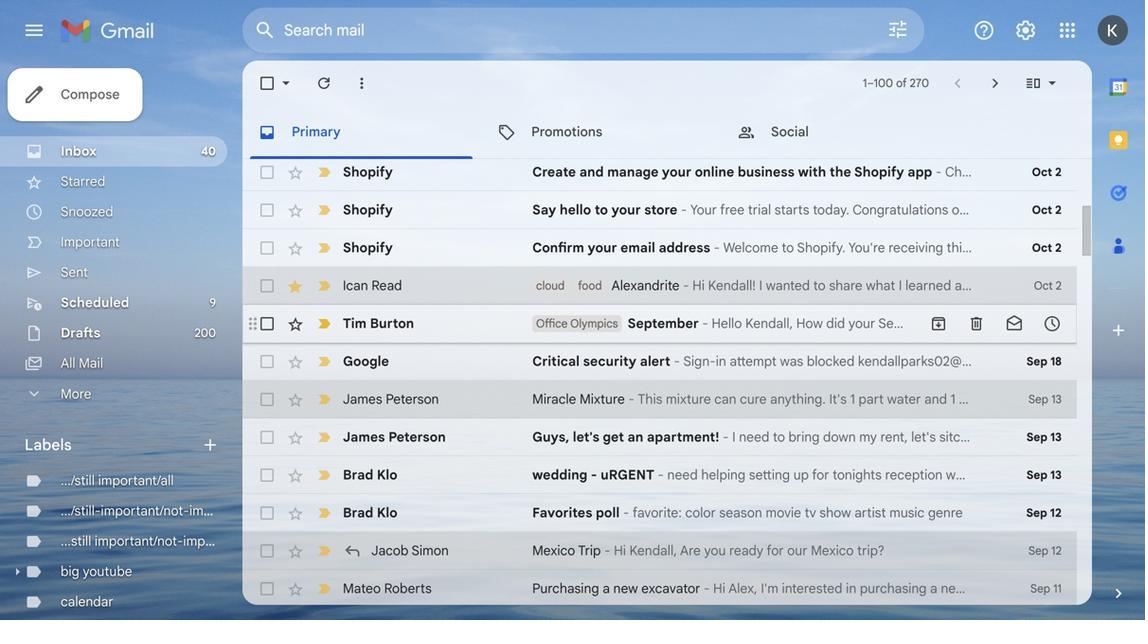 Task type: describe. For each thing, give the bounding box(es) containing it.
get
[[603, 429, 624, 446]]

shopify for create and manage your online business with the shopify app -
[[343, 164, 393, 181]]

tv
[[805, 505, 817, 522]]

primary tab
[[243, 106, 480, 159]]

office olympics september -
[[536, 316, 712, 332]]

40
[[201, 145, 216, 159]]

.../still-
[[61, 503, 101, 520]]

an
[[628, 429, 644, 446]]

refresh image
[[315, 74, 334, 93]]

row containing tim burton
[[243, 305, 1077, 343]]

anything.
[[771, 391, 826, 408]]

200
[[195, 326, 216, 341]]

youtube
[[83, 564, 132, 580]]

it
[[983, 429, 991, 446]]

oct for confirm your email address -
[[1032, 241, 1053, 255]]

new
[[614, 581, 638, 597]]

8 row from the top
[[243, 419, 1077, 457]]

excavator
[[642, 581, 701, 597]]

important link
[[61, 234, 120, 251]]

snoozed
[[61, 204, 113, 220]]

inbox
[[61, 143, 97, 160]]

promotions tab
[[482, 106, 721, 159]]

important for .../still-important/not-important
[[189, 503, 248, 520]]

sep 13 for wedding - urgent - need helping setting up for tonights reception who can help?
[[1027, 469, 1062, 483]]

important/not- for .../still-
[[101, 503, 189, 520]]

office
[[536, 317, 568, 331]]

ican
[[343, 278, 368, 294]]

big youtube
[[61, 564, 132, 580]]

gmail image
[[61, 11, 164, 49]]

sep for this mixture can cure anything. it's 1 part water and 1 part ice.
[[1029, 393, 1049, 407]]

scheduled link
[[61, 295, 129, 311]]

0 horizontal spatial and
[[580, 164, 604, 181]]

movie
[[766, 505, 802, 522]]

with
[[798, 164, 827, 181]]

13 for miracle mixture - this mixture can cure anything. it's 1 part water and 1 part ice.
[[1052, 393, 1062, 407]]

klo for favorites poll - favorite: color season movie tv show artist music genre
[[377, 505, 398, 522]]

calendar link
[[61, 594, 113, 611]]

compose button
[[8, 68, 143, 121]]

say
[[533, 202, 557, 218]]

tim
[[343, 316, 367, 332]]

online
[[695, 164, 735, 181]]

2 part from the left
[[959, 391, 985, 408]]

- right store
[[681, 202, 687, 218]]

james peterson for miracle mixture
[[343, 391, 439, 408]]

alexandrite -
[[612, 278, 693, 294]]

main content containing primary
[[243, 61, 1093, 608]]

favorite:
[[633, 505, 682, 522]]

- left this
[[629, 391, 635, 408]]

more image
[[353, 74, 371, 93]]

color
[[686, 505, 716, 522]]

sent link
[[61, 264, 88, 281]]

support image
[[973, 19, 996, 42]]

sep 13 for guys, let's get an apartment! - i need to bring down my rent, let's sitcom it up!
[[1027, 431, 1062, 445]]

2 mexico from the left
[[811, 543, 854, 560]]

artist
[[855, 505, 886, 522]]

down
[[823, 429, 856, 446]]

burton
[[370, 316, 414, 332]]

show
[[820, 505, 852, 522]]

mixture
[[580, 391, 625, 408]]

security
[[583, 353, 637, 370]]

brad klo for wedding - urgent
[[343, 467, 398, 484]]

more button
[[0, 379, 227, 409]]

1 horizontal spatial can
[[975, 467, 997, 484]]

7 row from the top
[[243, 381, 1077, 419]]

critical security alert -
[[533, 353, 684, 370]]

favorites
[[533, 505, 593, 522]]

12 for favorites poll - favorite: color season movie tv show artist music genre
[[1051, 507, 1062, 521]]

who
[[946, 467, 972, 484]]

important for ...still important/not-important
[[183, 534, 242, 550]]

confirm your email address -
[[533, 240, 724, 256]]

social
[[771, 124, 809, 140]]

it's
[[830, 391, 847, 408]]

google
[[343, 353, 389, 370]]

for for up
[[812, 467, 830, 484]]

brad for favorites poll - favorite: color season movie tv show artist music genre
[[343, 505, 374, 522]]

1 mexico from the left
[[533, 543, 576, 560]]

...still important/not-important
[[61, 534, 242, 550]]

sep 11
[[1031, 582, 1062, 597]]

for for ready
[[767, 543, 784, 560]]

mateo
[[343, 581, 381, 597]]

sep left "18"
[[1027, 355, 1048, 369]]

jacob
[[371, 543, 409, 560]]

read
[[372, 278, 402, 294]]

sep 13 for miracle mixture - this mixture can cure anything. it's 1 part water and 1 part ice.
[[1029, 393, 1062, 407]]

toolbar inside row
[[920, 315, 1072, 334]]

sep 18
[[1027, 355, 1062, 369]]

our
[[788, 543, 808, 560]]

toggle split pane mode image
[[1024, 74, 1043, 93]]

mateo roberts
[[343, 581, 432, 597]]

9 row from the top
[[243, 457, 1077, 495]]

- right september
[[703, 316, 709, 332]]

sent
[[61, 264, 88, 281]]

tonights
[[833, 467, 882, 484]]

miracle
[[533, 391, 577, 408]]

app
[[908, 164, 933, 181]]

manage
[[608, 164, 659, 181]]

- down address
[[683, 278, 689, 294]]

critical
[[533, 353, 580, 370]]

row containing mateo roberts
[[243, 570, 1077, 608]]

urgent
[[601, 467, 655, 484]]

big
[[61, 564, 79, 580]]

2 row from the top
[[243, 191, 1077, 229]]

main menu image
[[23, 19, 45, 42]]

- left urgent
[[591, 467, 598, 484]]

- left the hi
[[605, 543, 611, 560]]

- right urgent
[[658, 467, 664, 484]]

social tab
[[722, 106, 961, 159]]

guys, let's get an apartment! - i need to bring down my rent, let's sitcom it up!
[[533, 429, 1013, 446]]

wedding
[[533, 467, 588, 484]]

1 vertical spatial need
[[668, 467, 698, 484]]

13 for wedding - urgent - need helping setting up for tonights reception who can help?
[[1051, 469, 1062, 483]]

settings image
[[1015, 19, 1038, 42]]

.../still
[[61, 473, 95, 489]]

labels
[[25, 436, 72, 455]]

3 row from the top
[[243, 229, 1077, 267]]

business
[[738, 164, 795, 181]]

- left i
[[723, 429, 729, 446]]

snoozed link
[[61, 204, 113, 220]]

mexico trip - hi kendall, are you ready for our mexico trip?
[[533, 543, 885, 560]]

oct for create and manage your online business with the shopify app -
[[1032, 165, 1053, 180]]

music
[[890, 505, 925, 522]]

helping
[[702, 467, 746, 484]]

shopify for confirm your email address -
[[343, 240, 393, 256]]

1 row from the top
[[243, 154, 1077, 191]]

simon
[[412, 543, 449, 560]]



Task type: vqa. For each thing, say whether or not it's contained in the screenshot.
"GRAMMAR" associated with Grammar suggestions on
no



Task type: locate. For each thing, give the bounding box(es) containing it.
10 row from the top
[[243, 495, 1077, 533]]

part
[[859, 391, 884, 408], [959, 391, 985, 408]]

say hello to your store -
[[533, 202, 691, 218]]

all mail
[[61, 355, 103, 372]]

tim burton
[[343, 316, 414, 332]]

address
[[659, 240, 711, 256]]

13 for guys, let's get an apartment! - i need to bring down my rent, let's sitcom it up!
[[1051, 431, 1062, 445]]

1 vertical spatial james
[[343, 429, 385, 446]]

0 vertical spatial brad
[[343, 467, 374, 484]]

mixture
[[666, 391, 711, 408]]

1 vertical spatial sep 13
[[1027, 431, 1062, 445]]

- right excavator
[[704, 581, 710, 597]]

1 vertical spatial and
[[925, 391, 948, 408]]

0 vertical spatial peterson
[[386, 391, 439, 408]]

james for miracle mixture - this mixture can cure anything. it's 1 part water and 1 part ice.
[[343, 391, 383, 408]]

1 horizontal spatial 1
[[951, 391, 956, 408]]

1 horizontal spatial and
[[925, 391, 948, 408]]

calendar
[[61, 594, 113, 611]]

sep down help?
[[1027, 507, 1048, 521]]

3 2 from the top
[[1056, 241, 1062, 255]]

shopify
[[343, 164, 393, 181], [855, 164, 905, 181], [343, 202, 393, 218], [343, 240, 393, 256]]

None checkbox
[[258, 74, 277, 93], [258, 353, 277, 371], [258, 504, 277, 523], [258, 542, 277, 561], [258, 580, 277, 599], [258, 74, 277, 93], [258, 353, 277, 371], [258, 504, 277, 523], [258, 542, 277, 561], [258, 580, 277, 599]]

row down store
[[243, 229, 1077, 267]]

water
[[888, 391, 921, 408]]

1 vertical spatial your
[[612, 202, 641, 218]]

1 vertical spatial for
[[767, 543, 784, 560]]

1 horizontal spatial need
[[739, 429, 770, 446]]

sep 12 down help?
[[1027, 507, 1062, 521]]

-
[[936, 164, 942, 181], [681, 202, 687, 218], [714, 240, 720, 256], [683, 278, 689, 294], [703, 316, 709, 332], [674, 353, 680, 370], [629, 391, 635, 408], [723, 429, 729, 446], [591, 467, 598, 484], [658, 467, 664, 484], [623, 505, 630, 522], [605, 543, 611, 560], [704, 581, 710, 597]]

13 down "18"
[[1052, 393, 1062, 407]]

your for online
[[662, 164, 692, 181]]

13 right help?
[[1051, 469, 1062, 483]]

mexico left trip
[[533, 543, 576, 560]]

and right create
[[580, 164, 604, 181]]

peterson
[[386, 391, 439, 408], [389, 429, 446, 446]]

1 horizontal spatial for
[[812, 467, 830, 484]]

to left bring
[[773, 429, 786, 446]]

and right water
[[925, 391, 948, 408]]

sep right up!
[[1027, 431, 1048, 445]]

sep 13 right who
[[1027, 469, 1062, 483]]

1 vertical spatial to
[[773, 429, 786, 446]]

need right i
[[739, 429, 770, 446]]

sep for hi kendall, are you ready for our mexico trip?
[[1029, 544, 1049, 559]]

sep right who
[[1027, 469, 1048, 483]]

0 vertical spatial sep 13
[[1029, 393, 1062, 407]]

row up kendall,
[[243, 495, 1077, 533]]

important down the .../still-important/not-important link
[[183, 534, 242, 550]]

2 for say hello to your store -
[[1056, 203, 1062, 217]]

1 vertical spatial 13
[[1051, 431, 1062, 445]]

your for store
[[612, 202, 641, 218]]

0 horizontal spatial can
[[715, 391, 737, 408]]

september
[[628, 316, 699, 332]]

for left our
[[767, 543, 784, 560]]

ready
[[730, 543, 764, 560]]

sep
[[1027, 355, 1048, 369], [1029, 393, 1049, 407], [1027, 431, 1048, 445], [1027, 469, 1048, 483], [1027, 507, 1048, 521], [1029, 544, 1049, 559], [1031, 582, 1051, 597]]

- right poll
[[623, 505, 630, 522]]

0 vertical spatial important
[[189, 503, 248, 520]]

6 row from the top
[[243, 343, 1077, 381]]

part left water
[[859, 391, 884, 408]]

0 vertical spatial for
[[812, 467, 830, 484]]

toolbar
[[920, 315, 1072, 334]]

2 james peterson from the top
[[343, 429, 446, 446]]

james for guys, let's get an apartment! - i need to bring down my rent, let's sitcom it up!
[[343, 429, 385, 446]]

2 klo from the top
[[377, 505, 398, 522]]

sep 12 for mexico trip - hi kendall, are you ready for our mexico trip?
[[1029, 544, 1062, 559]]

0 vertical spatial klo
[[377, 467, 398, 484]]

row containing ican read
[[243, 267, 1077, 305]]

sep 13 down sep 18
[[1029, 393, 1062, 407]]

favorites poll - favorite: color season movie tv show artist music genre
[[533, 505, 963, 522]]

row up "alert"
[[243, 305, 1077, 343]]

12 row from the top
[[243, 570, 1077, 608]]

row down "alert"
[[243, 381, 1077, 419]]

0 vertical spatial 13
[[1052, 393, 1062, 407]]

1 horizontal spatial part
[[959, 391, 985, 408]]

important
[[189, 503, 248, 520], [183, 534, 242, 550]]

season
[[720, 505, 763, 522]]

james peterson for guys, let's get an apartment!
[[343, 429, 446, 446]]

0 horizontal spatial mexico
[[533, 543, 576, 560]]

trip?
[[858, 543, 885, 560]]

2 2 from the top
[[1056, 203, 1062, 217]]

store
[[645, 202, 678, 218]]

0 horizontal spatial part
[[859, 391, 884, 408]]

0 vertical spatial to
[[595, 202, 608, 218]]

alexandrite
[[612, 278, 680, 294]]

drafts
[[61, 325, 101, 342]]

starred link
[[61, 173, 105, 190]]

.../still important/all
[[61, 473, 174, 489]]

row up favorite: at the bottom right of the page
[[243, 457, 1077, 495]]

2 brad from the top
[[343, 505, 374, 522]]

important up ...still important/not-important link
[[189, 503, 248, 520]]

jacob simon
[[371, 543, 449, 560]]

0 vertical spatial and
[[580, 164, 604, 181]]

help?
[[1001, 467, 1033, 484]]

1
[[851, 391, 856, 408], [951, 391, 956, 408]]

1 horizontal spatial to
[[773, 429, 786, 446]]

row up the email
[[243, 191, 1077, 229]]

bring
[[789, 429, 820, 446]]

main content
[[243, 61, 1093, 608]]

.../still important/all link
[[61, 473, 174, 489]]

Search mail text field
[[284, 21, 834, 40]]

1 horizontal spatial mexico
[[811, 543, 854, 560]]

2 james from the top
[[343, 429, 385, 446]]

.../still-important/not-important
[[61, 503, 248, 520]]

trip
[[578, 543, 601, 560]]

advanced search options image
[[879, 10, 917, 48]]

sep 12 for favorites poll - favorite: color season movie tv show artist music genre
[[1027, 507, 1062, 521]]

0 vertical spatial your
[[662, 164, 692, 181]]

1 vertical spatial klo
[[377, 505, 398, 522]]

row containing jacob simon
[[243, 533, 1077, 570]]

let's right "rent," on the right of the page
[[912, 429, 936, 446]]

tab list
[[1093, 61, 1146, 552], [243, 106, 1093, 159]]

11
[[1054, 582, 1062, 597]]

jacob simon cell
[[343, 542, 533, 561]]

2 for create and manage your online business with the shopify app -
[[1056, 165, 1062, 180]]

older image
[[986, 74, 1005, 93]]

big youtube link
[[61, 564, 132, 580]]

genre
[[928, 505, 963, 522]]

important/not- up ...still important/not-important link
[[101, 503, 189, 520]]

1 vertical spatial peterson
[[389, 429, 446, 446]]

james
[[343, 391, 383, 408], [343, 429, 385, 446]]

klo for wedding - urgent - need helping setting up for tonights reception who can help?
[[377, 467, 398, 484]]

1 vertical spatial brad
[[343, 505, 374, 522]]

1 vertical spatial 12
[[1052, 544, 1062, 559]]

peterson for miracle mixture - this mixture can cure anything. it's 1 part water and 1 part ice.
[[386, 391, 439, 408]]

tab list right "18"
[[1093, 61, 1146, 552]]

12 for mexico trip - hi kendall, are you ready for our mexico trip?
[[1052, 544, 1062, 559]]

tab list up manage at the right top of page
[[243, 106, 1093, 159]]

1 vertical spatial important
[[183, 534, 242, 550]]

brad klo for favorites poll
[[343, 505, 398, 522]]

you
[[705, 543, 726, 560]]

2 vertical spatial 13
[[1051, 469, 1062, 483]]

5 row from the top
[[243, 305, 1077, 343]]

row down this
[[243, 419, 1077, 457]]

...still
[[61, 534, 91, 550]]

row up september
[[243, 267, 1077, 305]]

1 james peterson from the top
[[343, 391, 439, 408]]

shopify for say hello to your store -
[[343, 202, 393, 218]]

None search field
[[243, 8, 925, 53]]

tab list containing primary
[[243, 106, 1093, 159]]

the
[[830, 164, 852, 181]]

alert
[[640, 353, 671, 370]]

- right "alert"
[[674, 353, 680, 370]]

0 vertical spatial sep 12
[[1027, 507, 1062, 521]]

up
[[794, 467, 809, 484]]

let's left get
[[573, 429, 600, 446]]

row down kendall,
[[243, 570, 1077, 608]]

2 let's from the left
[[912, 429, 936, 446]]

0 vertical spatial brad klo
[[343, 467, 398, 484]]

mexico right our
[[811, 543, 854, 560]]

0 vertical spatial need
[[739, 429, 770, 446]]

sep left '11'
[[1031, 582, 1051, 597]]

1 vertical spatial can
[[975, 467, 997, 484]]

part left "ice."
[[959, 391, 985, 408]]

kendall,
[[630, 543, 677, 560]]

for right the up
[[812, 467, 830, 484]]

1 vertical spatial important/not-
[[95, 534, 183, 550]]

2 vertical spatial your
[[588, 240, 617, 256]]

0 horizontal spatial for
[[767, 543, 784, 560]]

sitcom
[[940, 429, 980, 446]]

1 horizontal spatial let's
[[912, 429, 936, 446]]

cure
[[740, 391, 767, 408]]

2 for confirm your email address -
[[1056, 241, 1062, 255]]

important/not- for ...still
[[95, 534, 183, 550]]

4 row from the top
[[243, 267, 1077, 305]]

0 horizontal spatial 1
[[851, 391, 856, 408]]

your left online
[[662, 164, 692, 181]]

for
[[812, 467, 830, 484], [767, 543, 784, 560]]

labels navigation
[[0, 61, 248, 621]]

4 2 from the top
[[1056, 279, 1062, 293]]

1 klo from the top
[[377, 467, 398, 484]]

drafts link
[[61, 325, 101, 342]]

to right hello
[[595, 202, 608, 218]]

2 vertical spatial sep 13
[[1027, 469, 1062, 483]]

apartment!
[[647, 429, 720, 446]]

sep 13 right up!
[[1027, 431, 1062, 445]]

hello
[[560, 202, 592, 218]]

more
[[61, 386, 91, 403]]

scheduled
[[61, 295, 129, 311]]

and
[[580, 164, 604, 181], [925, 391, 948, 408]]

0 vertical spatial important/not-
[[101, 503, 189, 520]]

sep for favorite: color season movie tv show artist music genre
[[1027, 507, 1048, 521]]

can right who
[[975, 467, 997, 484]]

promotions
[[532, 124, 603, 140]]

sep for i need to bring down my rent, let's sitcom it up!
[[1027, 431, 1048, 445]]

sep 12 up sep 11
[[1029, 544, 1062, 559]]

hi
[[614, 543, 626, 560]]

poll
[[596, 505, 620, 522]]

brad
[[343, 467, 374, 484], [343, 505, 374, 522]]

oct for say hello to your store -
[[1032, 203, 1053, 217]]

oct 2 for say hello to your store -
[[1032, 203, 1062, 217]]

can
[[715, 391, 737, 408], [975, 467, 997, 484]]

row up store
[[243, 154, 1077, 191]]

your left the email
[[588, 240, 617, 256]]

cloud
[[536, 279, 565, 293]]

2 brad klo from the top
[[343, 505, 398, 522]]

1 right it's
[[851, 391, 856, 408]]

1 vertical spatial brad klo
[[343, 505, 398, 522]]

sep up sep 11
[[1029, 544, 1049, 559]]

0 vertical spatial james peterson
[[343, 391, 439, 408]]

i
[[733, 429, 736, 446]]

13 right up!
[[1051, 431, 1062, 445]]

1 james from the top
[[343, 391, 383, 408]]

- right app
[[936, 164, 942, 181]]

0 horizontal spatial need
[[668, 467, 698, 484]]

11 row from the top
[[243, 533, 1077, 570]]

row down favorite: at the bottom right of the page
[[243, 533, 1077, 570]]

wedding - urgent - need helping setting up for tonights reception who can help?
[[533, 467, 1033, 484]]

1 1 from the left
[[851, 391, 856, 408]]

important/not- down .../still-important/not-important on the bottom of the page
[[95, 534, 183, 550]]

compose
[[61, 86, 120, 103]]

can left cure
[[715, 391, 737, 408]]

james peterson
[[343, 391, 439, 408], [343, 429, 446, 446]]

starred
[[61, 173, 105, 190]]

oct 2 for confirm your email address -
[[1032, 241, 1062, 255]]

brad for wedding - urgent - need helping setting up for tonights reception who can help?
[[343, 467, 374, 484]]

row containing google
[[243, 343, 1077, 381]]

1 part from the left
[[859, 391, 884, 408]]

0 vertical spatial can
[[715, 391, 737, 408]]

1 2 from the top
[[1056, 165, 1062, 180]]

0 horizontal spatial to
[[595, 202, 608, 218]]

2 1 from the left
[[951, 391, 956, 408]]

- right address
[[714, 240, 720, 256]]

1 vertical spatial sep 12
[[1029, 544, 1062, 559]]

mail
[[79, 355, 103, 372]]

need
[[739, 429, 770, 446], [668, 467, 698, 484]]

need down apartment! on the bottom
[[668, 467, 698, 484]]

roberts
[[384, 581, 432, 597]]

1 up the sitcom
[[951, 391, 956, 408]]

None checkbox
[[258, 163, 277, 182], [258, 201, 277, 220], [258, 239, 277, 258], [258, 277, 277, 296], [258, 315, 277, 334], [258, 390, 277, 409], [258, 428, 277, 447], [258, 466, 277, 485], [258, 163, 277, 182], [258, 201, 277, 220], [258, 239, 277, 258], [258, 277, 277, 296], [258, 315, 277, 334], [258, 390, 277, 409], [258, 428, 277, 447], [258, 466, 277, 485]]

row
[[243, 154, 1077, 191], [243, 191, 1077, 229], [243, 229, 1077, 267], [243, 267, 1077, 305], [243, 305, 1077, 343], [243, 343, 1077, 381], [243, 381, 1077, 419], [243, 419, 1077, 457], [243, 457, 1077, 495], [243, 495, 1077, 533], [243, 533, 1077, 570], [243, 570, 1077, 608]]

0 horizontal spatial let's
[[573, 429, 600, 446]]

primary
[[292, 124, 341, 140]]

1 let's from the left
[[573, 429, 600, 446]]

peterson for guys, let's get an apartment! - i need to bring down my rent, let's sitcom it up!
[[389, 429, 446, 446]]

a
[[603, 581, 610, 597]]

klo
[[377, 467, 398, 484], [377, 505, 398, 522]]

search mail image
[[248, 13, 282, 47]]

1 brad klo from the top
[[343, 467, 398, 484]]

0 vertical spatial 12
[[1051, 507, 1062, 521]]

sep for need helping setting up for tonights reception who can help?
[[1027, 469, 1048, 483]]

row down september
[[243, 343, 1077, 381]]

labels heading
[[25, 436, 201, 455]]

guys,
[[533, 429, 570, 446]]

rent,
[[881, 429, 908, 446]]

0 vertical spatial james
[[343, 391, 383, 408]]

all
[[61, 355, 75, 372]]

1 vertical spatial james peterson
[[343, 429, 446, 446]]

sep down sep 18
[[1029, 393, 1049, 407]]

oct 2 for create and manage your online business with the shopify app -
[[1032, 165, 1062, 180]]

up!
[[994, 429, 1013, 446]]

your left store
[[612, 202, 641, 218]]

purchasing
[[533, 581, 599, 597]]

1 brad from the top
[[343, 467, 374, 484]]

important/all
[[98, 473, 174, 489]]



